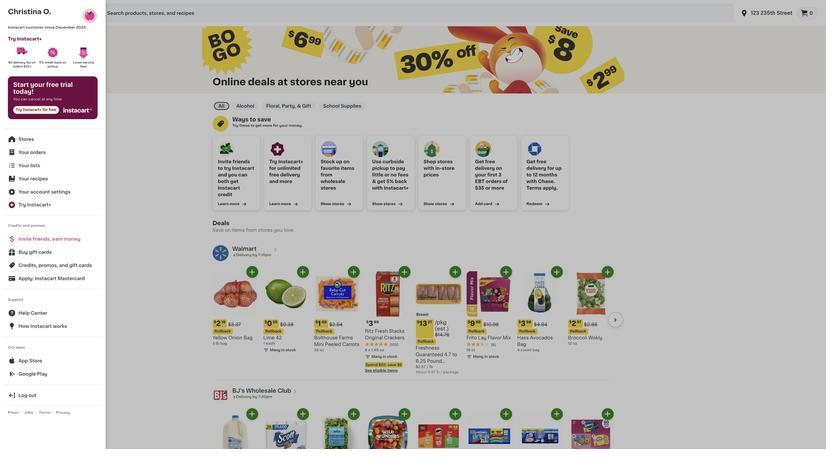 Task type: describe. For each thing, give the bounding box(es) containing it.
4.7
[[444, 353, 451, 358]]

apply: instacart mastercard button
[[4, 272, 102, 286]]

$ for $ 3 88
[[366, 321, 369, 325]]

any
[[46, 98, 53, 101]]

$ for $ 0 25 $0.38
[[265, 321, 267, 325]]

invite for invite friends to try instacart and you can both get instacart credit
[[218, 160, 232, 164]]

2 for $ 2 18 $3.37
[[216, 321, 221, 328]]

with inside shop stores with in-store prices
[[424, 166, 434, 171]]

$ 2 57
[[570, 321, 582, 328]]

instacart inside apply: instacart mastercard button
[[35, 277, 56, 281]]

2 · from the left
[[35, 412, 37, 415]]

online deals at stores near you
[[213, 77, 368, 87]]

app
[[18, 359, 28, 364]]

rollback for lime 42
[[265, 330, 282, 334]]

on inside 'stock up on favorite items from wholesale stores'
[[343, 160, 350, 164]]

app store link
[[4, 355, 102, 368]]

add
[[475, 203, 483, 206]]

and right the credits
[[23, 224, 30, 228]]

credits
[[8, 224, 22, 228]]

christina
[[8, 8, 42, 15]]

your recipes link
[[4, 173, 102, 186]]

instacart+ inside use curbside pickup to pay little or no fees & get 5% back with instacart+
[[384, 186, 409, 191]]

our
[[8, 346, 15, 350]]

your orders
[[18, 150, 46, 155]]

jobs link
[[23, 411, 35, 416]]

google play
[[18, 372, 47, 377]]

instacart+ down customer
[[17, 37, 42, 41]]

1 · from the left
[[21, 412, 22, 415]]

items inside 'stock up on favorite items from wholesale stores'
[[341, 166, 355, 171]]

0 horizontal spatial stock
[[286, 349, 296, 353]]

fees inside the lower service fees
[[80, 65, 87, 68]]

in for frito lay flavor mix
[[485, 356, 488, 359]]

0 horizontal spatial gift
[[29, 250, 37, 255]]

on inside deals save on items from stores you love.
[[225, 228, 231, 233]]

spend $20, save $5 see eligible items
[[365, 364, 402, 373]]

$ 2 18 $3.37
[[214, 321, 241, 328]]

bag for 2
[[244, 336, 253, 341]]

buy gift cards link
[[4, 246, 102, 259]]

app store
[[18, 359, 42, 364]]

$ 3 88
[[366, 321, 379, 328]]

press · jobs · terms · privacy
[[8, 412, 70, 415]]

delivery for walmart
[[236, 254, 252, 257]]

back inside 5% credit back on pickup
[[54, 61, 62, 64]]

oz for broccoli
[[573, 343, 577, 346]]

back inside use curbside pickup to pay little or no fees & get 5% back with instacart+
[[395, 179, 407, 184]]

and inside "element"
[[59, 264, 68, 268]]

instacart down both on the left top of the page
[[218, 186, 240, 191]]

invite for invite friends, earn money
[[18, 237, 32, 242]]

fresh
[[375, 330, 388, 334]]

spend
[[366, 364, 378, 367]]

ways to save try these to get more for your money.
[[232, 117, 303, 128]]

12 inside broccoli wokly 12 oz
[[568, 343, 572, 346]]

$ 3 98 $4.94
[[519, 321, 548, 328]]

wholesale
[[321, 179, 345, 184]]

instacart down christina at the top of page
[[8, 26, 25, 29]]

instacart down friends
[[232, 166, 254, 171]]

our apps element
[[4, 355, 102, 381]]

bag for 3
[[533, 349, 540, 353]]

center
[[31, 311, 47, 316]]

7:15pm
[[258, 254, 271, 257]]

boneless
[[416, 366, 437, 371]]

many for ritz fresh stacks original crackers
[[372, 356, 382, 359]]

0 horizontal spatial many
[[270, 349, 280, 353]]

$ for $ 2 18 $3.37
[[214, 321, 216, 325]]

how instacart works link
[[4, 320, 102, 334]]

in-
[[435, 166, 442, 171]]

2 for $ 2 57
[[572, 321, 576, 328]]

help center link
[[4, 307, 102, 320]]

$3.37
[[228, 323, 241, 328]]

(est.)
[[435, 327, 449, 332]]

from inside 'stock up on favorite items from wholesale stores'
[[321, 173, 333, 177]]

$10.98
[[484, 323, 499, 328]]

with inside the get free delivery for up to 12 months with chase. terms apply.
[[527, 179, 537, 184]]

delivery inside the get free delivery for up to 12 months with chase. terms apply.
[[527, 166, 546, 171]]

save for to
[[257, 117, 271, 122]]

money
[[64, 237, 80, 242]]

our apps
[[8, 346, 25, 350]]

$0 delivery fee on orders $35+
[[8, 61, 36, 68]]

at inside main content
[[278, 77, 288, 87]]

more up love.
[[281, 203, 291, 206]]

bag for 2
[[220, 343, 227, 346]]

get for get free delivery on your first 3 ebt orders of $35 or more
[[475, 160, 484, 164]]

pickup inside 5% credit back on pickup
[[48, 65, 58, 68]]

instacart+ down account
[[27, 203, 51, 208]]

bag for 3
[[517, 343, 527, 348]]

many for frito lay flavor mix
[[473, 356, 484, 359]]

0 inside item carousel region
[[267, 321, 272, 328]]

88 for 3
[[374, 321, 379, 325]]

to right the these
[[251, 124, 255, 128]]

these
[[239, 124, 250, 128]]

start your free trial today! you can cancel at any time.
[[13, 82, 73, 101]]

4
[[517, 349, 520, 353]]

your recipes
[[18, 177, 48, 181]]

favorite
[[321, 166, 340, 171]]

time.
[[54, 98, 63, 101]]

from inside deals save on items from stores you love.
[[246, 228, 257, 233]]

to inside freshness guaranteed 4.7 to 6.25 pound boneless chicken breasts family pack
[[452, 353, 457, 358]]

stock for frito lay flavor mix
[[489, 356, 499, 359]]

item carousel region
[[213, 267, 623, 384]]

onion
[[228, 336, 243, 341]]

december
[[56, 26, 75, 29]]

1 horizontal spatial /
[[441, 371, 442, 375]]

instacart inside how instacart works link
[[30, 325, 52, 329]]

online
[[213, 77, 246, 87]]

yellow onion bag 3 lb bag
[[213, 336, 253, 346]]

1 vertical spatial try instacart+
[[18, 203, 51, 208]]

product group containing 13
[[416, 267, 461, 384]]

get for get free delivery for up to 12 months with chase. terms apply.
[[527, 160, 536, 164]]

6.25
[[416, 360, 426, 364]]

try right 'try instacart+' image
[[18, 203, 26, 208]]

package
[[443, 371, 459, 375]]

$2.67 / lb about 4.97 lb / package
[[416, 366, 459, 375]]

or inside use curbside pickup to pay little or no fees & get 5% back with instacart+
[[385, 173, 390, 177]]

0 vertical spatial try instacart+
[[8, 37, 42, 41]]

0 horizontal spatial many in stock
[[270, 349, 296, 353]]

play
[[37, 372, 47, 377]]

try down 'you'
[[16, 108, 22, 112]]

for inside the get free delivery for up to 12 months with chase. terms apply.
[[548, 166, 554, 171]]

help center
[[18, 311, 47, 316]]

on for $0 delivery fee on orders $35+
[[32, 61, 36, 64]]

lime
[[263, 336, 275, 341]]

instacart logo image
[[22, 9, 62, 17]]

0 horizontal spatial in
[[281, 349, 285, 353]]

press link
[[7, 411, 20, 416]]

use
[[372, 160, 382, 164]]

delivery for bj's wholesale club
[[236, 396, 252, 400]]

floral, party, & gift
[[266, 104, 311, 109]]

7:30pm
[[258, 396, 272, 400]]

recipes
[[30, 177, 48, 181]]

$0.38
[[280, 323, 294, 328]]

with inside use curbside pickup to pay little or no fees & get 5% back with instacart+
[[372, 186, 383, 191]]

1 horizontal spatial gift
[[69, 264, 78, 268]]

to right the ways
[[250, 117, 256, 122]]

3 · from the left
[[53, 412, 54, 415]]

and inside invite friends to try instacart and you can both get instacart credit
[[218, 173, 227, 177]]

instacart+ down cancel
[[23, 108, 42, 112]]

oz for 8
[[380, 349, 384, 353]]

and inside try instacart+ for unlimited free delivery and more
[[269, 179, 279, 184]]

crackers
[[384, 336, 405, 341]]

count
[[521, 349, 532, 353]]

13
[[420, 321, 427, 328]]

your orders link
[[4, 146, 102, 159]]

$13.27 per package (estimated) original price: $14.76 element
[[416, 320, 461, 339]]

jobs
[[24, 412, 33, 415]]

stores inside shop stores with in-store prices
[[437, 160, 453, 164]]

try inside try instacart+ for unlimited free delivery and more
[[269, 160, 277, 164]]

delivery inside $0 delivery fee on orders $35+
[[13, 61, 25, 64]]

bj's
[[232, 389, 245, 394]]

$35+
[[23, 65, 31, 68]]

by for walmart
[[253, 254, 257, 257]]

product group containing 0
[[263, 267, 309, 354]]

& inside use curbside pickup to pay little or no fees & get 5% back with instacart+
[[372, 179, 376, 184]]

$2.18 original price: $3.37 element
[[213, 320, 258, 329]]

to inside the get free delivery for up to 12 months with chase. terms apply.
[[527, 173, 532, 177]]

savings education cards icon image
[[213, 116, 228, 132]]

your account settings link
[[4, 186, 102, 199]]

credits and promos element
[[4, 233, 102, 286]]

ways
[[232, 117, 249, 122]]

items inside deals save on items from stores you love.
[[232, 228, 245, 233]]

up inside 'stock up on favorite items from wholesale stores'
[[336, 160, 342, 164]]

walmart
[[232, 247, 257, 252]]

product group containing 1
[[314, 267, 360, 354]]

many in stock for frito lay flavor mix
[[473, 356, 499, 359]]

show for stores
[[321, 203, 331, 206]]

credit inside 5% credit back on pickup
[[45, 61, 54, 64]]

try up $0
[[8, 37, 16, 41]]

delivery inside get free delivery on your first 3 ebt orders of $35 or more
[[475, 166, 495, 171]]

$14.76
[[435, 333, 450, 338]]

$ for $ 13 27 /pkg (est.) $14.76
[[417, 321, 420, 325]]

0 vertical spatial /
[[427, 366, 429, 370]]

1 vertical spatial orders
[[30, 150, 46, 155]]

0 inside button
[[810, 11, 813, 16]]

(105)
[[389, 344, 399, 348]]

free inside start your free trial today! you can cancel at any time.
[[46, 82, 59, 88]]

1 horizontal spatial cards
[[79, 264, 92, 268]]

learn for try instacart+ for unlimited free delivery and more
[[269, 203, 280, 206]]

8
[[365, 349, 367, 353]]

5% inside use curbside pickup to pay little or no fees & get 5% back with instacart+
[[387, 179, 394, 184]]

pack
[[416, 379, 427, 384]]

product group containing 9
[[467, 267, 512, 360]]

3 up ritz
[[369, 321, 373, 328]]

25
[[273, 321, 278, 325]]

invite friends, earn money
[[18, 237, 80, 242]]

1 horizontal spatial lb
[[429, 366, 433, 370]]

your for your account settings
[[18, 190, 29, 195]]

trial
[[60, 82, 73, 88]]

shop stores with in-store prices
[[424, 160, 455, 177]]

lay
[[478, 336, 487, 341]]

credits, promos, and gift cards link
[[4, 259, 102, 272]]

carrots
[[342, 343, 360, 348]]

get free delivery for up to 12 months with chase. terms apply.
[[527, 160, 562, 191]]

terms inside the get free delivery for up to 12 months with chase. terms apply.
[[527, 186, 542, 191]]

each
[[266, 343, 275, 346]]

3 inside "element"
[[521, 321, 526, 328]]

your for your recipes
[[18, 177, 29, 181]]

earn
[[52, 237, 63, 242]]

1 vertical spatial terms
[[39, 412, 50, 415]]

get free delivery on your first 3 ebt orders of $35 or more
[[475, 160, 508, 191]]

save for $20,
[[388, 364, 396, 367]]

x
[[368, 349, 371, 353]]



Task type: vqa. For each thing, say whether or not it's contained in the screenshot.
Meat THE &
no



Task type: locate. For each thing, give the bounding box(es) containing it.
12 down broccoli
[[568, 343, 572, 346]]

get inside 'ways to save try these to get more for your money.'
[[255, 124, 262, 128]]

0 vertical spatial up
[[336, 160, 342, 164]]

1 horizontal spatial learn
[[269, 203, 280, 206]]

terms down chase.
[[527, 186, 542, 191]]

$0.25 original price: $0.38 element
[[263, 320, 309, 329]]

$ inside '$ 3 98 $4.94'
[[519, 321, 521, 325]]

/ down chicken
[[441, 371, 442, 375]]

0 vertical spatial &
[[297, 104, 301, 109]]

1 88 from the left
[[374, 321, 379, 325]]

more inside 'ways to save try these to get more for your money.'
[[263, 124, 272, 128]]

1 vertical spatial with
[[527, 179, 537, 184]]

88 right 9
[[476, 321, 481, 325]]

more down of
[[492, 186, 504, 191]]

1 delivery from the top
[[236, 254, 252, 257]]

can inside invite friends to try instacart and you can both get instacart credit
[[238, 173, 247, 177]]

learn up the deals
[[218, 203, 229, 206]]

1 vertical spatial &
[[372, 179, 376, 184]]

$ 1 48
[[316, 321, 327, 328]]

for inside try instacart+ for unlimited free delivery and more
[[269, 166, 276, 171]]

0 horizontal spatial get
[[230, 179, 239, 184]]

0 vertical spatial credit
[[45, 61, 54, 64]]

2 left 57
[[572, 321, 576, 328]]

learn more for invite friends to try instacart and you can both get instacart credit
[[218, 203, 240, 206]]

2 horizontal spatial you
[[349, 77, 368, 87]]

0 vertical spatial fees
[[80, 65, 87, 68]]

0 vertical spatial can
[[21, 98, 27, 101]]

& inside floral, party, & gift link
[[297, 104, 301, 109]]

friends
[[233, 160, 250, 164]]

freshness
[[416, 346, 440, 351]]

christina o. image
[[82, 8, 98, 24]]

rollback for bolthouse farms mini peeled carrots
[[316, 330, 332, 334]]

for down any
[[43, 108, 48, 112]]

free inside the get free delivery for up to 12 months with chase. terms apply.
[[537, 160, 547, 164]]

1 horizontal spatial back
[[395, 179, 407, 184]]

0 horizontal spatial learn
[[218, 203, 229, 206]]

1 get from the left
[[475, 160, 484, 164]]

2 vertical spatial lb
[[437, 371, 440, 375]]

1 horizontal spatial save
[[388, 364, 396, 367]]

0 horizontal spatial 1
[[263, 343, 265, 346]]

1 horizontal spatial stock
[[387, 356, 398, 359]]

ct
[[472, 349, 475, 353]]

avocados
[[530, 336, 553, 341]]

online deals at stores near you main content
[[0, 0, 826, 450]]

$2.57 original price: $2.88 element
[[568, 320, 614, 329]]

in down 42 at the left of page
[[281, 349, 285, 353]]

rollback for broccoli wokly
[[570, 330, 587, 334]]

cards up mastercard
[[79, 264, 92, 268]]

school
[[323, 104, 340, 109]]

2 horizontal spatial your
[[475, 173, 486, 177]]

show stores for no
[[372, 203, 396, 206]]

you left love.
[[274, 228, 283, 233]]

2 delivery from the top
[[236, 396, 252, 400]]

to left try
[[218, 166, 223, 171]]

5 $ from the left
[[417, 321, 420, 325]]

rollback for frito lay flavor mix
[[469, 330, 485, 334]]

2 learn from the left
[[269, 203, 280, 206]]

show down the wholesale
[[321, 203, 331, 206]]

broccoli
[[568, 336, 587, 341]]

oz right 32
[[320, 349, 324, 353]]

0 horizontal spatial 12
[[533, 173, 538, 177]]

0 horizontal spatial your
[[30, 82, 45, 88]]

12 left months
[[533, 173, 538, 177]]

from up walmart on the left bottom of page
[[246, 228, 257, 233]]

32
[[314, 349, 319, 353]]

fees down service
[[80, 65, 87, 68]]

1 vertical spatial /
[[441, 371, 442, 375]]

1.48
[[371, 349, 379, 353]]

add image
[[299, 268, 307, 277], [350, 268, 358, 277], [400, 268, 409, 277], [553, 268, 561, 277], [604, 268, 612, 277], [299, 411, 307, 419], [350, 411, 358, 419], [400, 411, 409, 419], [451, 411, 460, 419], [553, 411, 561, 419]]

wokly
[[589, 336, 603, 341]]

lists
[[30, 164, 40, 168]]

1 vertical spatial cards
[[79, 264, 92, 268]]

/pkg
[[435, 320, 447, 326]]

alcohol
[[236, 104, 254, 109]]

for down floral,
[[273, 124, 279, 128]]

★★★★★
[[365, 343, 388, 347], [365, 343, 388, 347], [467, 343, 490, 347], [467, 343, 490, 347]]

instacart plus image
[[63, 108, 92, 113]]

$9.88 original price: $10.98 element
[[467, 320, 512, 329]]

by left 7:15pm
[[253, 254, 257, 257]]

delivery inside try instacart+ for unlimited free delivery and more
[[280, 173, 300, 177]]

rollback up frito
[[469, 330, 485, 334]]

3 show from the left
[[424, 203, 434, 206]]

many in stock
[[270, 349, 296, 353], [372, 356, 398, 359], [473, 356, 499, 359]]

items right favorite
[[341, 166, 355, 171]]

bag right onion
[[244, 336, 253, 341]]

4 $ from the left
[[366, 321, 369, 325]]

account
[[30, 190, 50, 195]]

store
[[442, 166, 455, 171]]

$ for $ 1 48
[[316, 321, 318, 325]]

try
[[224, 166, 231, 171]]

1 vertical spatial delivery
[[236, 396, 252, 400]]

2023
[[76, 26, 86, 29]]

8 $ from the left
[[570, 321, 572, 325]]

your inside start your free trial today! you can cancel at any time.
[[30, 82, 45, 88]]

$ for $ 3 98 $4.94
[[519, 321, 521, 325]]

on inside get free delivery on your first 3 ebt orders of $35 or more
[[496, 166, 502, 171]]

on inside 5% credit back on pickup
[[63, 61, 66, 64]]

5% right fee
[[39, 61, 44, 64]]

save inside spend $20, save $5 see eligible items
[[388, 364, 396, 367]]

1 vertical spatial credit
[[218, 193, 232, 197]]

2 vertical spatial with
[[372, 186, 383, 191]]

0 vertical spatial invite
[[218, 160, 232, 164]]

on for get free delivery on your first 3 ebt orders of $35 or more
[[496, 166, 502, 171]]

rollback up the bolthouse
[[316, 330, 332, 334]]

oz inside broccoli wokly 12 oz
[[573, 343, 577, 346]]

terms link
[[38, 411, 52, 416]]

support
[[8, 299, 23, 302]]

family
[[435, 373, 450, 377]]

1 vertical spatial 18
[[467, 349, 471, 353]]

get inside get free delivery on your first 3 ebt orders of $35 or more
[[475, 160, 484, 164]]

6 $ from the left
[[468, 321, 470, 325]]

88 inside $ 9 88
[[476, 321, 481, 325]]

$ inside $ 0 25 $0.38
[[265, 321, 267, 325]]

1 vertical spatial you
[[228, 173, 237, 177]]

0 button
[[797, 7, 818, 20]]

1 show from the left
[[321, 203, 331, 206]]

$3.98 original price: $4.94 element
[[517, 320, 563, 329]]

invite inside invite friends to try instacart and you can both get instacart credit
[[218, 160, 232, 164]]

your
[[30, 82, 45, 88], [279, 124, 288, 128], [475, 173, 486, 177]]

0 vertical spatial orders
[[13, 65, 23, 68]]

1 horizontal spatial 1
[[318, 321, 321, 328]]

learn more for try instacart+ for unlimited free delivery and more
[[269, 203, 291, 206]]

1 show stores from the left
[[321, 203, 344, 206]]

to down "curbside"
[[390, 166, 395, 171]]

0 horizontal spatial invite
[[18, 237, 32, 242]]

product group
[[213, 267, 258, 347], [263, 267, 309, 354], [314, 267, 360, 354], [365, 267, 411, 374], [416, 267, 461, 384], [467, 267, 512, 360], [517, 267, 563, 354], [568, 267, 614, 347], [213, 409, 258, 450], [263, 409, 309, 450], [314, 409, 360, 450], [365, 409, 411, 450], [416, 409, 461, 450], [467, 409, 512, 450], [517, 409, 563, 450], [568, 409, 614, 450]]

for inside 'ways to save try these to get more for your money.'
[[273, 124, 279, 128]]

to inside use curbside pickup to pay little or no fees & get 5% back with instacart+
[[390, 166, 395, 171]]

show down prices
[[424, 203, 434, 206]]

credits and promos
[[8, 224, 45, 228]]

to inside invite friends to try instacart and you can both get instacart credit
[[218, 166, 223, 171]]

2 2 from the left
[[572, 321, 576, 328]]

rollback for freshness guaranteed 4.7 to 6.25 pound boneless chicken breasts family pack
[[418, 341, 434, 344]]

1 left 48
[[318, 321, 321, 328]]

buy gift cards
[[18, 250, 52, 255]]

on inside $0 delivery fee on orders $35+
[[32, 61, 36, 64]]

18 inside $ 2 18 $3.37
[[221, 321, 226, 325]]

0 horizontal spatial cards
[[38, 250, 52, 255]]

2 $ from the left
[[265, 321, 267, 325]]

2 show from the left
[[372, 203, 383, 206]]

$ inside $ 3 88
[[366, 321, 369, 325]]

2 horizontal spatial ·
[[53, 412, 54, 415]]

2 show stores from the left
[[372, 203, 396, 206]]

fees down the 'pay'
[[398, 173, 409, 177]]

on right fee
[[32, 61, 36, 64]]

orders inside $0 delivery fee on orders $35+
[[13, 65, 23, 68]]

your for your orders
[[18, 150, 29, 155]]

12 inside the get free delivery for up to 12 months with chase. terms apply.
[[533, 173, 538, 177]]

4 your from the top
[[18, 190, 29, 195]]

$1.48 original price: $2.54 element
[[314, 320, 360, 329]]

invite inside 'invite friends, earn money' link
[[18, 237, 32, 242]]

rollback up lime
[[265, 330, 282, 334]]

1 2 from the left
[[216, 321, 221, 328]]

show stores down prices
[[424, 203, 447, 206]]

5%
[[39, 61, 44, 64], [387, 179, 394, 184]]

pickup inside use curbside pickup to pay little or no fees & get 5% back with instacart+
[[372, 166, 389, 171]]

on up first
[[496, 166, 502, 171]]

1 your from the top
[[18, 150, 29, 155]]

on right stock
[[343, 160, 350, 164]]

lb up 4.97
[[429, 366, 433, 370]]

$ left 98
[[519, 321, 521, 325]]

free up first
[[485, 160, 495, 164]]

at inside start your free trial today! you can cancel at any time.
[[41, 98, 45, 101]]

pickup up little
[[372, 166, 389, 171]]

try instacart+ link
[[4, 199, 102, 211]]

1 vertical spatial save
[[388, 364, 396, 367]]

0 horizontal spatial from
[[246, 228, 257, 233]]

instacart+
[[17, 37, 42, 41], [23, 108, 42, 112], [278, 160, 303, 164], [384, 186, 409, 191], [27, 203, 51, 208]]

deals
[[213, 221, 229, 226]]

1 vertical spatial can
[[238, 173, 247, 177]]

1 horizontal spatial get
[[255, 124, 262, 128]]

delivery by 7:30pm
[[236, 396, 272, 400]]

0 vertical spatial terms
[[527, 186, 542, 191]]

support element
[[4, 307, 102, 334]]

$ for $ 2 57
[[570, 321, 572, 325]]

0 horizontal spatial orders
[[13, 65, 23, 68]]

instacart+ inside try instacart+ for unlimited free delivery and more
[[278, 160, 303, 164]]

or inside get free delivery on your first 3 ebt orders of $35 or more
[[486, 186, 491, 191]]

27
[[428, 321, 432, 325]]

save inside 'ways to save try these to get more for your money.'
[[257, 117, 271, 122]]

1 vertical spatial bag
[[517, 343, 527, 348]]

$ for $ 9 88
[[468, 321, 470, 325]]

free up months
[[537, 160, 547, 164]]

club
[[278, 389, 291, 394]]

57
[[577, 321, 582, 325]]

back left "lower"
[[54, 61, 62, 64]]

$ inside $ 13 27 /pkg (est.) $14.76
[[417, 321, 420, 325]]

0 horizontal spatial get
[[475, 160, 484, 164]]

all
[[219, 104, 225, 109]]

on for 5% credit back on pickup
[[63, 61, 66, 64]]

0 vertical spatial 18
[[221, 321, 226, 325]]

curbside
[[383, 160, 404, 164]]

up
[[336, 160, 342, 164], [556, 166, 562, 171]]

0 horizontal spatial save
[[257, 117, 271, 122]]

bag up "4"
[[517, 343, 527, 348]]

1 horizontal spatial 5%
[[387, 179, 394, 184]]

learn
[[218, 203, 229, 206], [269, 203, 280, 206]]

many down "1.48"
[[372, 356, 382, 359]]

bag inside "hass avocados bag 4 count bag"
[[517, 343, 527, 348]]

items inside spend $20, save $5 see eligible items
[[388, 370, 398, 373]]

no
[[391, 173, 397, 177]]

3 your from the top
[[18, 177, 29, 181]]

0 vertical spatial or
[[385, 173, 390, 177]]

· right jobs
[[35, 412, 37, 415]]

$35
[[475, 186, 484, 191]]

free inside get free delivery on your first 3 ebt orders of $35 or more
[[485, 160, 495, 164]]

apply.
[[543, 186, 558, 191]]

your down stores
[[18, 150, 29, 155]]

2 horizontal spatial get
[[377, 179, 386, 184]]

rollback up freshness
[[418, 341, 434, 344]]

2 horizontal spatial many in stock
[[473, 356, 499, 359]]

christina o.
[[8, 8, 51, 15]]

your left lists
[[18, 164, 29, 168]]

1 horizontal spatial 2
[[572, 321, 576, 328]]

try inside 'ways to save try these to get more for your money.'
[[232, 124, 238, 128]]

many in stock down '(6)'
[[473, 356, 499, 359]]

show
[[321, 203, 331, 206], [372, 203, 383, 206], [424, 203, 434, 206]]

88 inside $ 3 88
[[374, 321, 379, 325]]

1 horizontal spatial fees
[[398, 173, 409, 177]]

lb inside "yellow onion bag 3 lb bag"
[[216, 343, 219, 346]]

can inside start your free trial today! you can cancel at any time.
[[21, 98, 27, 101]]

1 vertical spatial back
[[395, 179, 407, 184]]

try instacart+ down customer
[[8, 37, 42, 41]]

many down the ct
[[473, 356, 484, 359]]

months
[[539, 173, 558, 177]]

1 horizontal spatial many
[[372, 356, 382, 359]]

get right the these
[[255, 124, 262, 128]]

all link
[[214, 102, 229, 110]]

many down each
[[270, 349, 280, 353]]

stock down '(6)'
[[489, 356, 499, 359]]

instacart down center
[[30, 325, 52, 329]]

0 horizontal spatial show
[[321, 203, 331, 206]]

use curbside pickup to pay little or no fees & get 5% back with instacart+
[[372, 160, 409, 191]]

1 horizontal spatial credit
[[218, 193, 232, 197]]

up up favorite
[[336, 160, 342, 164]]

apps
[[16, 346, 25, 350]]

your account settings
[[18, 190, 71, 195]]

learn for invite friends to try instacart and you can both get instacart credit
[[218, 203, 229, 206]]

delivery down walmart on the left bottom of page
[[236, 254, 252, 257]]

7 $ from the left
[[519, 321, 521, 325]]

0 vertical spatial 1
[[318, 321, 321, 328]]

$2.54
[[329, 323, 343, 328]]

2 horizontal spatial stock
[[489, 356, 499, 359]]

credit inside invite friends to try instacart and you can both get instacart credit
[[218, 193, 232, 197]]

1 horizontal spatial 0
[[810, 11, 813, 16]]

by down wholesale
[[253, 396, 257, 400]]

1 $ from the left
[[214, 321, 216, 325]]

many in stock for ritz fresh stacks original crackers
[[372, 356, 398, 359]]

8 x 1.48 oz
[[365, 349, 384, 353]]

fees
[[80, 65, 87, 68], [398, 173, 409, 177]]

at
[[278, 77, 288, 87], [41, 98, 45, 101]]

more inside get free delivery on your first 3 ebt orders of $35 or more
[[492, 186, 504, 191]]

fee
[[26, 61, 31, 64]]

chicken
[[438, 366, 457, 371]]

bolthouse
[[314, 336, 338, 341]]

18 left the ct
[[467, 349, 471, 353]]

in for ritz fresh stacks original crackers
[[383, 356, 386, 359]]

terms right jobs
[[39, 412, 50, 415]]

0 horizontal spatial 88
[[374, 321, 379, 325]]

12
[[533, 173, 538, 177], [568, 343, 572, 346]]

2 by from the top
[[253, 396, 257, 400]]

your down your lists
[[18, 177, 29, 181]]

2 vertical spatial items
[[388, 370, 398, 373]]

frito lay flavor mix
[[467, 336, 511, 341]]

delivery by 7:15pm
[[236, 254, 271, 257]]

0
[[810, 11, 813, 16], [267, 321, 272, 328]]

$ 9 88
[[468, 321, 481, 328]]

$ inside $ 1 48
[[316, 321, 318, 325]]

1 horizontal spatial you
[[274, 228, 283, 233]]

$ inside $ 2 57
[[570, 321, 572, 325]]

3 show stores from the left
[[424, 203, 447, 206]]

show for no
[[372, 203, 383, 206]]

get inside use curbside pickup to pay little or no fees & get 5% back with instacart+
[[377, 179, 386, 184]]

up inside the get free delivery for up to 12 months with chase. terms apply.
[[556, 166, 562, 171]]

stock for ritz fresh stacks original crackers
[[387, 356, 398, 359]]

more down floral,
[[263, 124, 272, 128]]

learn more up love.
[[269, 203, 291, 206]]

can down friends
[[238, 173, 247, 177]]

0 vertical spatial 12
[[533, 173, 538, 177]]

out
[[29, 394, 37, 399]]

$5
[[397, 364, 402, 367]]

by
[[253, 254, 257, 257], [253, 396, 257, 400]]

stores inside deals save on items from stores you love.
[[258, 228, 273, 233]]

2 learn more from the left
[[269, 203, 291, 206]]

88
[[374, 321, 379, 325], [476, 321, 481, 325]]

invite
[[218, 160, 232, 164], [18, 237, 32, 242]]

you inside deals save on items from stores you love.
[[274, 228, 283, 233]]

get inside invite friends to try instacart and you can both get instacart credit
[[230, 179, 239, 184]]

you for deals
[[274, 228, 283, 233]]

add image
[[248, 268, 256, 277], [451, 268, 460, 277], [502, 268, 510, 277], [248, 411, 256, 419], [502, 411, 510, 419], [604, 411, 612, 419]]

0 vertical spatial bag
[[220, 343, 227, 346]]

up up months
[[556, 166, 562, 171]]

your for your lists
[[18, 164, 29, 168]]

by for bj's wholesale club
[[253, 396, 257, 400]]

free down any
[[49, 108, 56, 112]]

from
[[321, 173, 333, 177], [246, 228, 257, 233]]

more inside try instacart+ for unlimited free delivery and more
[[280, 179, 292, 184]]

credits,
[[18, 264, 37, 268]]

3 $ from the left
[[316, 321, 318, 325]]

5% inside 5% credit back on pickup
[[39, 61, 44, 64]]

can
[[21, 98, 27, 101], [238, 173, 247, 177]]

0 horizontal spatial lb
[[216, 343, 219, 346]]

$ up frito
[[468, 321, 470, 325]]

1 horizontal spatial get
[[527, 160, 536, 164]]

bag inside "yellow onion bag 3 lb bag"
[[244, 336, 253, 341]]

fees inside use curbside pickup to pay little or no fees & get 5% back with instacart+
[[398, 173, 409, 177]]

works
[[53, 325, 67, 329]]

to
[[250, 117, 256, 122], [251, 124, 255, 128], [218, 166, 223, 171], [390, 166, 395, 171], [527, 173, 532, 177], [452, 353, 457, 358]]

$4.94
[[534, 323, 548, 328]]

back down no
[[395, 179, 407, 184]]

1 vertical spatial items
[[232, 228, 245, 233]]

0 vertical spatial you
[[349, 77, 368, 87]]

0 horizontal spatial up
[[336, 160, 342, 164]]

1 learn from the left
[[218, 203, 229, 206]]

0 vertical spatial from
[[321, 173, 333, 177]]

your up ebt
[[475, 173, 486, 177]]

try
[[8, 37, 16, 41], [16, 108, 22, 112], [232, 124, 238, 128], [269, 160, 277, 164], [18, 203, 26, 208]]

wholesale
[[246, 389, 276, 394]]

0 vertical spatial your
[[30, 82, 45, 88]]

· left jobs
[[21, 412, 22, 415]]

1 horizontal spatial from
[[321, 173, 333, 177]]

1 vertical spatial by
[[253, 396, 257, 400]]

1 vertical spatial 1
[[263, 343, 265, 346]]

instacart customer since december 2023
[[8, 26, 86, 29]]

try down the ways
[[232, 124, 238, 128]]

0 vertical spatial by
[[253, 254, 257, 257]]

invite up try
[[218, 160, 232, 164]]

pickup right $35+
[[48, 65, 58, 68]]

orders down first
[[486, 179, 502, 184]]

2 your from the top
[[18, 164, 29, 168]]

1 horizontal spatial your
[[279, 124, 288, 128]]

1 horizontal spatial bag
[[533, 349, 540, 353]]

stores inside 'stock up on favorite items from wholesale stores'
[[321, 186, 336, 191]]

try instacart+ image
[[8, 201, 16, 209]]

1 learn more from the left
[[218, 203, 240, 206]]

you inside invite friends to try instacart and you can both get instacart credit
[[228, 173, 237, 177]]

for left unlimited
[[269, 166, 276, 171]]

0 horizontal spatial pickup
[[48, 65, 58, 68]]

gift right buy
[[29, 250, 37, 255]]

0 vertical spatial bag
[[244, 336, 253, 341]]

$ inside $ 2 18 $3.37
[[214, 321, 216, 325]]

try instacart+ for unlimited free delivery and more
[[269, 160, 303, 184]]

1 horizontal spatial orders
[[30, 150, 46, 155]]

in up $20,
[[383, 356, 386, 359]]

oz down broccoli
[[573, 343, 577, 346]]

1 horizontal spatial items
[[341, 166, 355, 171]]

with down shop
[[424, 166, 434, 171]]

you for invite
[[228, 173, 237, 177]]

bag down yellow
[[220, 343, 227, 346]]

0 horizontal spatial bag
[[244, 336, 253, 341]]

more down invite friends to try instacart and you can both get instacart credit
[[230, 203, 240, 206]]

free inside try instacart+ for unlimited free delivery and more
[[269, 173, 279, 177]]

$2.67
[[416, 366, 426, 370]]

pound
[[427, 360, 442, 364]]

bag inside "hass avocados bag 4 count bag"
[[533, 349, 540, 353]]

88 for 9
[[476, 321, 481, 325]]

invite friends, earn money link
[[4, 233, 102, 246]]

orders
[[13, 65, 23, 68], [30, 150, 46, 155], [486, 179, 502, 184]]

rollback for yellow onion bag
[[215, 330, 231, 334]]

try right friends
[[269, 160, 277, 164]]

0 vertical spatial save
[[257, 117, 271, 122]]

$ 0 25 $0.38
[[265, 321, 294, 328]]

oz inside bolthouse farms mini peeled carrots 32 oz
[[320, 349, 324, 353]]

1 by from the top
[[253, 254, 257, 257]]

3 down yellow
[[213, 343, 215, 346]]

your inside get free delivery on your first 3 ebt orders of $35 or more
[[475, 173, 486, 177]]

delivery down bj's
[[236, 396, 252, 400]]

1 vertical spatial your
[[279, 124, 288, 128]]

2 vertical spatial orders
[[486, 179, 502, 184]]

2 get from the left
[[527, 160, 536, 164]]

o.
[[43, 8, 51, 15]]

1 vertical spatial from
[[246, 228, 257, 233]]

show stores for stores
[[321, 203, 344, 206]]

rollback for hass avocados bag
[[519, 330, 536, 334]]

1 horizontal spatial or
[[486, 186, 491, 191]]

3 inside "yellow onion bag 3 lb bag"
[[213, 343, 215, 346]]

bag inside "yellow onion bag 3 lb bag"
[[220, 343, 227, 346]]

your inside 'ways to save try these to get more for your money.'
[[279, 124, 288, 128]]

on right save in the left bottom of the page
[[225, 228, 231, 233]]

0 horizontal spatial credit
[[45, 61, 54, 64]]

$ down breast at the bottom right of page
[[417, 321, 420, 325]]

lb down yellow
[[216, 343, 219, 346]]

0 horizontal spatial 5%
[[39, 61, 44, 64]]

1 horizontal spatial invite
[[218, 160, 232, 164]]

2 horizontal spatial orders
[[486, 179, 502, 184]]

orders inside get free delivery on your first 3 ebt orders of $35 or more
[[486, 179, 502, 184]]

hass
[[517, 336, 529, 341]]

1 vertical spatial 0
[[267, 321, 272, 328]]

0 horizontal spatial /
[[427, 366, 429, 370]]

3 inside get free delivery on your first 3 ebt orders of $35 or more
[[499, 173, 502, 177]]

invite up buy
[[18, 237, 32, 242]]

ritz fresh stacks original crackers
[[365, 330, 405, 341]]

2 88 from the left
[[476, 321, 481, 325]]

get inside the get free delivery for up to 12 months with chase. terms apply.
[[527, 160, 536, 164]]

2 up yellow
[[216, 321, 221, 328]]

1 left each
[[263, 343, 265, 346]]

0 vertical spatial back
[[54, 61, 62, 64]]

cards down friends,
[[38, 250, 52, 255]]

1 inside lime 42 1 each
[[263, 343, 265, 346]]

for up months
[[548, 166, 554, 171]]

1 horizontal spatial &
[[372, 179, 376, 184]]

near
[[324, 77, 347, 87]]

bolthouse farms mini peeled carrots 32 oz
[[314, 336, 360, 353]]

0 vertical spatial cards
[[38, 250, 52, 255]]

$ inside $ 9 88
[[468, 321, 470, 325]]

in down frito lay flavor mix
[[485, 356, 488, 359]]

5% credit back on pickup
[[39, 61, 67, 68]]

learn up deals save on items from stores you love.
[[269, 203, 280, 206]]



